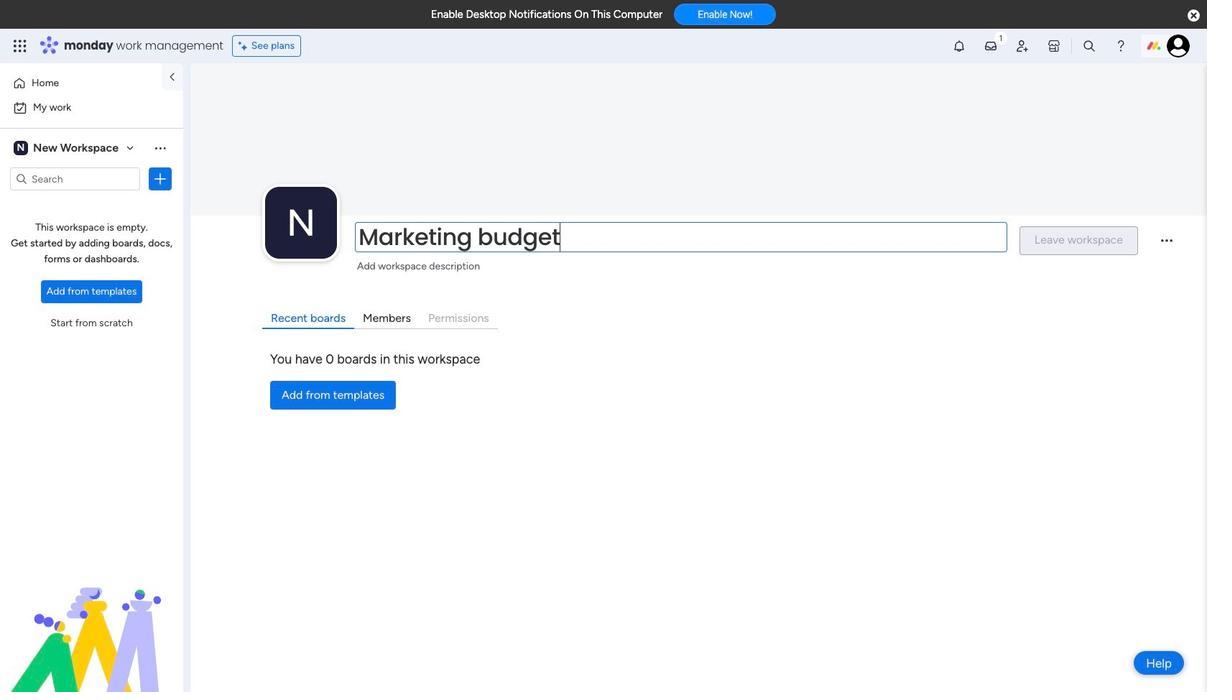 Task type: vqa. For each thing, say whether or not it's contained in the screenshot.
Update feed ICON
yes



Task type: describe. For each thing, give the bounding box(es) containing it.
select product image
[[13, 39, 27, 53]]

workspace options image
[[153, 141, 168, 155]]

workspace image
[[14, 140, 28, 156]]

Search in workspace field
[[30, 171, 120, 187]]

options image
[[153, 172, 168, 186]]

v2 ellipsis image
[[1162, 240, 1173, 252]]

lottie animation element
[[0, 547, 183, 692]]

1 option from the top
[[9, 72, 153, 95]]

search everything image
[[1083, 39, 1097, 53]]

invite members image
[[1016, 39, 1030, 53]]

notifications image
[[953, 39, 967, 53]]



Task type: locate. For each thing, give the bounding box(es) containing it.
lottie animation image
[[0, 547, 183, 692]]

None field
[[355, 222, 1008, 252]]

dapulse close image
[[1189, 9, 1201, 23]]

see plans image
[[238, 38, 251, 54]]

option
[[9, 72, 153, 95], [9, 96, 175, 119]]

0 vertical spatial option
[[9, 72, 153, 95]]

workspace image
[[265, 187, 337, 259]]

update feed image
[[984, 39, 999, 53]]

workspace selection element
[[14, 139, 121, 157]]

1 image
[[995, 29, 1008, 46]]

kendall parks image
[[1168, 35, 1191, 58]]

help image
[[1114, 39, 1129, 53]]

1 vertical spatial option
[[9, 96, 175, 119]]

monday marketplace image
[[1048, 39, 1062, 53]]

2 option from the top
[[9, 96, 175, 119]]



